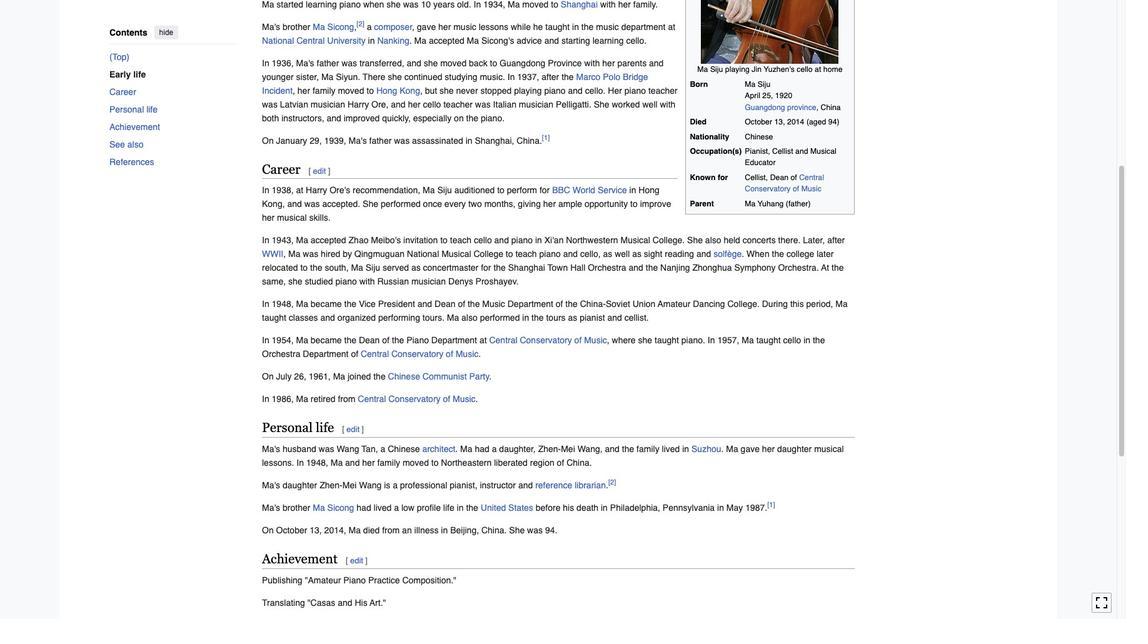 Task type: locate. For each thing, give the bounding box(es) containing it.
[ edit ] for personal life
[[342, 425, 364, 434]]

piano
[[407, 336, 429, 346], [344, 576, 366, 586]]

her up 1987. at the bottom right of the page
[[763, 444, 775, 454]]

ma right 1957,
[[742, 336, 754, 346]]

1 horizontal spatial [2]
[[609, 478, 616, 487]]

ma's inside ma's brother ma sicong , [2] a composer , gave her music lessons while he taught in the music department at national central university in nanking . ma accepted ma sicong's advice and starting learning cello.
[[262, 22, 280, 32]]

ore,
[[372, 99, 389, 109]]

in for in 1954, ma became the dean of the piano department at central conservatory of music
[[262, 336, 269, 346]]

tours.
[[423, 313, 445, 323]]

musical inside in hong kong, and was accepted. she performed once every two months, giving her ample opportunity to improve her musical skills.
[[277, 213, 307, 223]]

0 vertical spatial daughter
[[778, 444, 812, 454]]

recommendation,
[[353, 185, 421, 195]]

zhen-
[[538, 444, 561, 454], [320, 481, 343, 491]]

1 vertical spatial national
[[407, 249, 439, 259]]

department down tours. in the left bottom of the page
[[432, 336, 477, 346]]

in for in 1943, ma accepted zhao meibo's invitation to teach cello and piano in xi'an northwestern musical college. she also held concerts there. later, after wwii , ma was hired by qingmuguan national musical college to teach piano and cello, as well as sight reading and solfège
[[262, 235, 269, 245]]

[ for career
[[309, 166, 311, 175]]

central conservatory of music link for cellist, dean of
[[745, 173, 825, 194]]

with up vice
[[360, 277, 375, 287]]

father down quickly,
[[369, 135, 392, 145]]

at left home
[[815, 65, 822, 74]]

ma right 1943,
[[296, 235, 308, 245]]

0 horizontal spatial cello.
[[585, 85, 606, 95]]

0 horizontal spatial personal life
[[109, 104, 158, 114]]

zhen- up region
[[538, 444, 561, 454]]

conservatory down cellist, dean of
[[745, 185, 791, 194]]

illness
[[415, 526, 439, 536]]

a right the tan,
[[381, 444, 386, 454]]

cello up especially
[[423, 99, 441, 109]]

teacher left born
[[649, 85, 678, 95]]

1957,
[[718, 336, 740, 346]]

gave right suzhou
[[741, 444, 760, 454]]

taught
[[546, 22, 570, 32], [262, 313, 287, 323], [655, 336, 679, 346], [757, 336, 781, 346]]

she inside , where she taught piano. in 1957, ma taught cello in the orchestra department of
[[638, 336, 653, 346]]

cello right yuzhen's
[[797, 65, 813, 74]]

. inside ma's brother ma sicong , [2] a composer , gave her music lessons while he taught in the music department at national central university in nanking . ma accepted ma sicong's advice and starting learning cello.
[[410, 35, 412, 45]]

central conservatory of music link down chinese communist party link in the bottom left of the page
[[358, 394, 476, 404]]

0 vertical spatial after
[[542, 72, 559, 82]]

ma's brother ma sicong , [2] a composer , gave her music lessons while he taught in the music department at national central university in nanking . ma accepted ma sicong's advice and starting learning cello.
[[262, 19, 676, 45]]

1 horizontal spatial national
[[407, 249, 439, 259]]

1 vertical spatial musical
[[621, 235, 651, 245]]

edit link down 29,
[[313, 166, 326, 175]]

central conservatory of music .
[[361, 349, 481, 359]]

sight
[[644, 249, 663, 259]]

in inside . ma gave her daughter musical lessons. in 1948, ma and her family moved to northeastern liberated region of china.
[[297, 458, 304, 468]]

where
[[612, 336, 636, 346]]

her down sister,
[[298, 85, 310, 95]]

jin
[[752, 65, 762, 74]]

a inside the ma's daughter zhen-mei wang is a professional pianist, instructor and reference librarian . [2]
[[393, 481, 398, 491]]

1 vertical spatial wang
[[359, 481, 382, 491]]

0 horizontal spatial 1948,
[[272, 299, 294, 309]]

at inside ma's brother ma sicong , [2] a composer , gave her music lessons while he taught in the music department at national central university in nanking . ma accepted ma sicong's advice and starting learning cello.
[[668, 22, 676, 32]]

moved up professional
[[403, 458, 429, 468]]

1 vertical spatial [2]
[[609, 478, 616, 487]]

a for low
[[394, 503, 399, 513]]

0 horizontal spatial musical
[[442, 249, 471, 259]]

[1] inside ma's brother ma sicong had lived a low profile life in the united states before his death in philadelphia, pennsylvania in may 1987. [1]
[[768, 501, 776, 510]]

ma right 1986,
[[296, 394, 308, 404]]

became down classes
[[311, 336, 342, 346]]

in inside in 1948, ma became the vice president and dean of the music department of the china-soviet union amateur dancing college. during this period, ma taught classes and organized performing tours. ma also performed in the tours as pianist and cellist.
[[262, 299, 269, 309]]

0 vertical spatial brother
[[283, 22, 311, 32]]

in inside on january 29, 1939, ma's father was assassinated in shanghai, china. [1]
[[466, 135, 473, 145]]

lived
[[662, 444, 680, 454], [374, 503, 392, 513]]

to up 'months,'
[[497, 185, 505, 195]]

musical up concertmaster
[[442, 249, 471, 259]]

1 on from the top
[[262, 135, 274, 145]]

cello
[[797, 65, 813, 74], [423, 99, 441, 109], [474, 235, 492, 245], [784, 336, 802, 346]]

brother inside ma's brother ma sicong , [2] a composer , gave her music lessons while he taught in the music department at national central university in nanking . ma accepted ma sicong's advice and starting learning cello.
[[283, 22, 311, 32]]

, inside ma siju april 25, 1920 guangdong province , china
[[817, 103, 819, 112]]

1937,
[[518, 72, 540, 82]]

edit link up publishing "amateur piano practice composition."
[[350, 556, 363, 566]]

chinese
[[745, 132, 774, 141], [388, 372, 420, 382], [388, 444, 420, 454]]

1 horizontal spatial department
[[432, 336, 477, 346]]

0 vertical spatial guangdong
[[500, 58, 546, 68]]

a for professional
[[393, 481, 398, 491]]

0 vertical spatial gave
[[417, 22, 436, 32]]

0 vertical spatial college.
[[653, 235, 685, 245]]

1 vertical spatial lived
[[374, 503, 392, 513]]

later
[[817, 249, 834, 259]]

october left 2014,
[[276, 526, 307, 536]]

. inside the ma's daughter zhen-mei wang is a professional pianist, instructor and reference librarian . [2]
[[606, 481, 609, 491]]

[ edit ] up ore's
[[309, 166, 331, 175]]

0 vertical spatial with
[[585, 58, 600, 68]]

1 vertical spatial edit link
[[347, 425, 360, 434]]

0 vertical spatial mei
[[561, 444, 575, 454]]

auditioned
[[455, 185, 495, 195]]

also
[[128, 139, 144, 149], [706, 235, 722, 245], [462, 313, 478, 323]]

94.
[[545, 526, 558, 536]]

2 horizontal spatial also
[[706, 235, 722, 245]]

sicong inside ma's brother ma sicong , [2] a composer , gave her music lessons while he taught in the music department at national central university in nanking . ma accepted ma sicong's advice and starting learning cello.
[[328, 22, 354, 32]]

0 vertical spatial musical
[[811, 147, 837, 156]]

ma inside in 1936, ma's father was transferred, and she moved back to guangdong province with her parents and younger sister, ma siyun. there she continued studying music. in 1937, after the
[[322, 72, 334, 82]]

wwii link
[[262, 249, 284, 259]]

2 vertical spatial department
[[303, 349, 349, 359]]

russian
[[378, 277, 409, 287]]

ma right 1961,
[[333, 372, 345, 382]]

2 horizontal spatial musician
[[519, 99, 554, 109]]

the inside , where she taught piano. in 1957, ma taught cello in the orchestra department of
[[813, 336, 825, 346]]

0 horizontal spatial orchestra
[[262, 349, 301, 359]]

the down province
[[562, 72, 574, 82]]

0 horizontal spatial with
[[360, 277, 375, 287]]

edit down the in 1986, ma retired from central conservatory of music .
[[347, 425, 360, 434]]

on for on october 13, 2014, ma died from an illness in beijing, china. she was 94.
[[262, 526, 274, 536]]

0 vertical spatial sicong
[[328, 22, 354, 32]]

3 on from the top
[[262, 526, 274, 536]]

0 vertical spatial zhen-
[[538, 444, 561, 454]]

0 vertical spatial [
[[309, 166, 311, 175]]

piano. inside , but she never stopped playing piano and cello. her piano teacher was latvian musician harry ore, and her cello teacher was italian musician pelligatti. she worked well with both instructors, and improved quickly, especially on the piano.
[[481, 113, 505, 123]]

edit link down the in 1986, ma retired from central conservatory of music .
[[347, 425, 360, 434]]

symphony
[[735, 263, 776, 273]]

musical
[[811, 147, 837, 156], [621, 235, 651, 245], [442, 249, 471, 259]]

death
[[577, 503, 599, 513]]

college. inside in 1943, ma accepted zhao meibo's invitation to teach cello and piano in xi'an northwestern musical college. she also held concerts there. later, after wwii , ma was hired by qingmuguan national musical college to teach piano and cello, as well as sight reading and solfège
[[653, 235, 685, 245]]

2 vertical spatial ]
[[365, 556, 368, 566]]

ma's inside the ma's daughter zhen-mei wang is a professional pianist, instructor and reference librarian . [2]
[[262, 481, 280, 491]]

1 horizontal spatial orchestra
[[588, 263, 627, 273]]

0 vertical spatial 1948,
[[272, 299, 294, 309]]

fullscreen image
[[1096, 597, 1109, 610]]

central conservatory of music link for in 1986, ma retired from
[[358, 394, 476, 404]]

teach
[[450, 235, 472, 245], [516, 249, 537, 259]]

2 horizontal spatial dean
[[771, 173, 789, 182]]

0 horizontal spatial teacher
[[444, 99, 473, 109]]

musical up "sight"
[[621, 235, 651, 245]]

bbc world service link
[[553, 185, 627, 195]]

became for 1948,
[[311, 299, 342, 309]]

the up studied
[[310, 263, 323, 273]]

1 horizontal spatial china.
[[517, 135, 542, 145]]

[2] inside ma's brother ma sicong , [2] a composer , gave her music lessons while he taught in the music department at national central university in nanking . ma accepted ma sicong's advice and starting learning cello.
[[357, 19, 365, 28]]

music
[[802, 185, 822, 194], [483, 299, 505, 309], [584, 336, 607, 346], [456, 349, 479, 359], [453, 394, 476, 404]]

2 horizontal spatial musical
[[811, 147, 837, 156]]

0 horizontal spatial had
[[357, 503, 371, 513]]

performed
[[381, 199, 421, 209], [480, 313, 520, 323]]

in left shanghai,
[[466, 135, 473, 145]]

kong,
[[262, 199, 285, 209]]

[2] link for .
[[609, 478, 616, 487]]

0 vertical spatial [2] link
[[357, 19, 365, 28]]

[ up publishing "amateur piano practice composition."
[[346, 556, 348, 566]]

13, left 2014,
[[310, 526, 322, 536]]

0 horizontal spatial musician
[[311, 99, 345, 109]]

0 vertical spatial hong
[[377, 85, 397, 95]]

sicong
[[328, 22, 354, 32], [328, 503, 354, 513]]

after inside in 1943, ma accepted zhao meibo's invitation to teach cello and piano in xi'an northwestern musical college. she also held concerts there. later, after wwii , ma was hired by qingmuguan national musical college to teach piano and cello, as well as sight reading and solfège
[[828, 235, 845, 245]]

2 horizontal spatial china.
[[567, 458, 592, 468]]

in inside in 1943, ma accepted zhao meibo's invitation to teach cello and piano in xi'an northwestern musical college. she also held concerts there. later, after wwii , ma was hired by qingmuguan national musical college to teach piano and cello, as well as sight reading and solfège
[[262, 235, 269, 245]]

1 horizontal spatial [2] link
[[609, 478, 616, 487]]

1 vertical spatial accepted
[[311, 235, 346, 245]]

1 horizontal spatial hong
[[639, 185, 660, 195]]

party
[[470, 372, 490, 382]]

of inside , where she taught piano. in 1957, ma taught cello in the orchestra department of
[[351, 349, 359, 359]]

[1]
[[542, 133, 550, 142], [768, 501, 776, 510]]

sicong up the university
[[328, 22, 354, 32]]

solfège link
[[714, 249, 742, 259]]

was down stopped
[[475, 99, 491, 109]]

period,
[[807, 299, 834, 309]]

1 vertical spatial achievement
[[262, 552, 338, 567]]

she inside . when the college later relocated to the south, ma siju served as concertmaster for the shanghai town hall orchestra and the nanjing zhonghua symphony orchestra. at the same, she studied piano with russian musician denys proshayev.
[[288, 277, 303, 287]]

career up 1938,
[[262, 162, 301, 177]]

1 horizontal spatial daughter
[[778, 444, 812, 454]]

well inside , but she never stopped playing piano and cello. her piano teacher was latvian musician harry ore, and her cello teacher was italian musician pelligatti. she worked well with both instructors, and improved quickly, especially on the piano.
[[643, 99, 658, 109]]

piano down bridge
[[625, 85, 646, 95]]

0 horizontal spatial musical
[[277, 213, 307, 223]]

music down 'proshayev.'
[[483, 299, 505, 309]]

sicong inside ma's brother ma sicong had lived a low profile life in the united states before his death in philadelphia, pennsylvania in may 1987. [1]
[[328, 503, 354, 513]]

2 vertical spatial with
[[360, 277, 375, 287]]

musical inside . ma gave her daughter musical lessons. in 1948, ma and her family moved to northeastern liberated region of china.
[[815, 444, 844, 454]]

ma's for ma's brother ma sicong , [2] a composer , gave her music lessons while he taught in the music department at national central university in nanking . ma accepted ma sicong's advice and starting learning cello.
[[262, 22, 280, 32]]

1 vertical spatial after
[[828, 235, 845, 245]]

1 horizontal spatial music
[[596, 22, 619, 32]]

a for composer
[[367, 22, 372, 32]]

1 vertical spatial harry
[[306, 185, 327, 195]]

ma left yuhang
[[745, 199, 756, 208]]

on inside on january 29, 1939, ma's father was assassinated in shanghai, china. [1]
[[262, 135, 274, 145]]

1 sicong from the top
[[328, 22, 354, 32]]

2 music from the left
[[596, 22, 619, 32]]

and inside . ma gave her daughter musical lessons. in 1948, ma and her family moved to northeastern liberated region of china.
[[345, 458, 360, 468]]

2 vertical spatial edit link
[[350, 556, 363, 566]]

1 vertical spatial musical
[[815, 444, 844, 454]]

in down pianist,
[[457, 503, 464, 513]]

0 horizontal spatial also
[[128, 139, 144, 149]]

publishing "amateur piano practice composition."
[[262, 576, 457, 586]]

personal life
[[109, 104, 158, 114], [262, 421, 334, 436]]

ma up back
[[467, 35, 479, 45]]

after up later
[[828, 235, 845, 245]]

central inside ma's brother ma sicong , [2] a composer , gave her music lessons while he taught in the music department at national central university in nanking . ma accepted ma sicong's advice and starting learning cello.
[[297, 35, 325, 45]]

personal up husband
[[262, 421, 313, 436]]

1 vertical spatial [1] link
[[768, 501, 776, 510]]

china.
[[517, 135, 542, 145], [567, 458, 592, 468], [482, 526, 507, 536]]

also inside in 1943, ma accepted zhao meibo's invitation to teach cello and piano in xi'an northwestern musical college. she also held concerts there. later, after wwii , ma was hired by qingmuguan national musical college to teach piano and cello, as well as sight reading and solfège
[[706, 235, 722, 245]]

with up the marco
[[585, 58, 600, 68]]

guangdong up 1937,
[[500, 58, 546, 68]]

guangdong inside ma siju april 25, 1920 guangdong province , china
[[745, 103, 786, 112]]

] for achievement
[[365, 556, 368, 566]]

for left bbc
[[540, 185, 550, 195]]

to up music.
[[490, 58, 498, 68]]

of inside central conservatory of music
[[793, 185, 800, 194]]

department
[[622, 22, 666, 32]]

guangdong province link
[[745, 103, 817, 112]]

see also link
[[109, 135, 237, 153]]

[1] right shanghai,
[[542, 133, 550, 142]]

in for in 1948, ma became the vice president and dean of the music department of the china-soviet union amateur dancing college. during this period, ma taught classes and organized performing tours. ma also performed in the tours as pianist and cellist.
[[262, 299, 269, 309]]

0 vertical spatial department
[[508, 299, 554, 309]]

1 horizontal spatial lived
[[662, 444, 680, 454]]

musician down concertmaster
[[412, 277, 446, 287]]

orchestra inside . when the college later relocated to the south, ma siju served as concertmaster for the shanghai town hall orchestra and the nanjing zhonghua symphony orchestra. at the same, she studied piano with russian musician denys proshayev.
[[588, 263, 627, 273]]

this
[[791, 299, 804, 309]]

moved
[[441, 58, 467, 68], [338, 85, 364, 95], [403, 458, 429, 468]]

china. inside on january 29, 1939, ma's father was assassinated in shanghai, china. [1]
[[517, 135, 542, 145]]

with inside in 1936, ma's father was transferred, and she moved back to guangdong province with her parents and younger sister, ma siyun. there she continued studying music. in 1937, after the
[[585, 58, 600, 68]]

hong up ore,
[[377, 85, 397, 95]]

1 horizontal spatial personal life
[[262, 421, 334, 436]]

to inside in hong kong, and was accepted. she performed once every two months, giving her ample opportunity to improve her musical skills.
[[631, 199, 638, 209]]

2 sicong from the top
[[328, 503, 354, 513]]

1 horizontal spatial family
[[378, 458, 400, 468]]

born
[[690, 80, 708, 89]]

0 horizontal spatial mei
[[343, 481, 357, 491]]

2 on from the top
[[262, 372, 274, 382]]

tours
[[546, 313, 566, 323]]

was inside in 1943, ma accepted zhao meibo's invitation to teach cello and piano in xi'an northwestern musical college. she also held concerts there. later, after wwii , ma was hired by qingmuguan national musical college to teach piano and cello, as well as sight reading and solfège
[[303, 249, 319, 259]]

1 vertical spatial [2] link
[[609, 478, 616, 487]]

marco polo bridge incident link
[[262, 72, 649, 95]]

1 vertical spatial father
[[369, 135, 392, 145]]

0 horizontal spatial [1] link
[[542, 133, 550, 142]]

2 horizontal spatial ]
[[365, 556, 368, 566]]

1 horizontal spatial well
[[643, 99, 658, 109]]

lessons.
[[262, 458, 294, 468]]

shanghai
[[508, 263, 546, 273]]

music.
[[480, 72, 505, 82]]

chinese up pianist,
[[745, 132, 774, 141]]

1 became from the top
[[311, 299, 342, 309]]

moved down siyun.
[[338, 85, 364, 95]]

latvian
[[280, 99, 308, 109]]

0 vertical spatial china.
[[517, 135, 542, 145]]

from
[[338, 394, 356, 404], [382, 526, 400, 536]]

improve
[[640, 199, 672, 209]]

as inside in 1948, ma became the vice president and dean of the music department of the china-soviet union amateur dancing college. during this period, ma taught classes and organized performing tours. ma also performed in the tours as pianist and cellist.
[[568, 313, 578, 323]]

0 horizontal spatial playing
[[514, 85, 542, 95]]

accepted inside in 1943, ma accepted zhao meibo's invitation to teach cello and piano in xi'an northwestern musical college. she also held concerts there. later, after wwii , ma was hired by qingmuguan national musical college to teach piano and cello, as well as sight reading and solfège
[[311, 235, 346, 245]]

1 horizontal spatial [
[[342, 425, 345, 434]]

as right tours
[[568, 313, 578, 323]]

same,
[[262, 277, 286, 287]]

1 ma sicong link from the top
[[313, 22, 354, 32]]

music up learning
[[596, 22, 619, 32]]

the right on
[[466, 113, 479, 123]]

held
[[724, 235, 741, 245]]

1 horizontal spatial had
[[475, 444, 490, 454]]

2 brother from the top
[[283, 503, 311, 513]]

early life
[[109, 69, 146, 79]]

1 horizontal spatial teacher
[[649, 85, 678, 95]]

was up siyun.
[[342, 58, 357, 68]]

piano up shanghai
[[512, 235, 533, 245]]

1 brother from the top
[[283, 22, 311, 32]]

0 vertical spatial national
[[262, 35, 294, 45]]

beijing,
[[451, 526, 479, 536]]

0 vertical spatial personal life
[[109, 104, 158, 114]]

mei left the is
[[343, 481, 357, 491]]

on left july
[[262, 372, 274, 382]]

1 vertical spatial playing
[[514, 85, 542, 95]]

0 vertical spatial edit
[[313, 166, 326, 175]]

piano up his
[[344, 576, 366, 586]]

1987.
[[746, 503, 768, 513]]

] for personal life
[[362, 425, 364, 434]]

in left 1986,
[[262, 394, 269, 404]]

piano. inside , where she taught piano. in 1957, ma taught cello in the orchestra department of
[[682, 336, 706, 346]]

college. up reading
[[653, 235, 685, 245]]

edit for personal life
[[347, 425, 360, 434]]

0 horizontal spatial piano
[[344, 576, 366, 586]]

father
[[317, 58, 339, 68], [369, 135, 392, 145]]

0 horizontal spatial for
[[481, 263, 491, 273]]

1948,
[[272, 299, 294, 309], [306, 458, 328, 468]]

china-
[[580, 299, 606, 309]]

1 horizontal spatial career
[[262, 162, 301, 177]]

2 ma sicong link from the top
[[313, 503, 354, 513]]

2 vertical spatial china.
[[482, 526, 507, 536]]

early
[[109, 69, 131, 79]]

tan,
[[362, 444, 378, 454]]

1 horizontal spatial teach
[[516, 249, 537, 259]]

she up reading
[[688, 235, 703, 245]]

brother down the lessons.
[[283, 503, 311, 513]]

music
[[454, 22, 477, 32], [596, 22, 619, 32]]

her down kong at the left top of the page
[[408, 99, 421, 109]]

26,
[[294, 372, 306, 382]]

zhen- up 2014,
[[320, 481, 343, 491]]

0 horizontal spatial [1]
[[542, 133, 550, 142]]

kong
[[400, 85, 420, 95]]

in up kong,
[[262, 185, 269, 195]]

, inside , where she taught piano. in 1957, ma taught cello in the orchestra department of
[[607, 336, 610, 346]]

department inside in 1948, ma became the vice president and dean of the music department of the china-soviet union amateur dancing college. during this period, ma taught classes and organized performing tours. ma also performed in the tours as pianist and cellist.
[[508, 299, 554, 309]]

teach up concertmaster
[[450, 235, 472, 245]]

a left composer link at left
[[367, 22, 372, 32]]

pianist
[[580, 313, 605, 323]]

[ for achievement
[[346, 556, 348, 566]]

music down party
[[453, 394, 476, 404]]

contents
[[109, 28, 147, 38]]

musical down (aged 94)
[[811, 147, 837, 156]]

with
[[585, 58, 600, 68], [660, 99, 676, 109], [360, 277, 375, 287]]

by
[[343, 249, 352, 259]]

she down her in the top of the page
[[594, 99, 610, 109]]

ma sicong link
[[313, 22, 354, 32], [313, 503, 354, 513]]

pelligatti.
[[556, 99, 592, 109]]

[2] link
[[357, 19, 365, 28], [609, 478, 616, 487]]

in inside , where she taught piano. in 1957, ma taught cello in the orchestra department of
[[804, 336, 811, 346]]

1 vertical spatial [
[[342, 425, 345, 434]]

orchestra inside , where she taught piano. in 1957, ma taught cello in the orchestra department of
[[262, 349, 301, 359]]

ma's inside ma's brother ma sicong had lived a low profile life in the united states before his death in philadelphia, pennsylvania in may 1987. [1]
[[262, 503, 280, 513]]

2 vertical spatial [
[[346, 556, 348, 566]]

in for in 1986, ma retired from central conservatory of music .
[[262, 394, 269, 404]]

piano. left 1957,
[[682, 336, 706, 346]]

harry inside , but she never stopped playing piano and cello. her piano teacher was latvian musician harry ore, and her cello teacher was italian musician pelligatti. she worked well with both instructors, and improved quickly, especially on the piano.
[[348, 99, 369, 109]]

advice
[[517, 35, 542, 45]]

1 horizontal spatial gave
[[741, 444, 760, 454]]

well
[[643, 99, 658, 109], [615, 249, 630, 259]]

the inside , but she never stopped playing piano and cello. her piano teacher was latvian musician harry ore, and her cello teacher was italian musician pelligatti. she worked well with both instructors, and improved quickly, especially on the piano.
[[466, 113, 479, 123]]

0 vertical spatial piano
[[407, 336, 429, 346]]

became inside in 1948, ma became the vice president and dean of the music department of the china-soviet union amateur dancing college. during this period, ma taught classes and organized performing tours. ma also performed in the tours as pianist and cellist.
[[311, 299, 342, 309]]

0 horizontal spatial piano.
[[481, 113, 505, 123]]

to right college
[[506, 249, 513, 259]]

ma up 2014,
[[313, 503, 325, 513]]

her inside ma's brother ma sicong , [2] a composer , gave her music lessons while he taught in the music department at national central university in nanking . ma accepted ma sicong's advice and starting learning cello.
[[439, 22, 451, 32]]

department
[[508, 299, 554, 309], [432, 336, 477, 346], [303, 349, 349, 359]]

siju
[[711, 65, 724, 74], [758, 80, 771, 89], [438, 185, 452, 195], [366, 263, 380, 273]]

cello up college
[[474, 235, 492, 245]]

edit
[[313, 166, 326, 175], [347, 425, 360, 434], [350, 556, 363, 566]]

0 vertical spatial on
[[262, 135, 274, 145]]

in left the xi'an
[[536, 235, 542, 245]]

hong
[[377, 85, 397, 95], [639, 185, 660, 195]]

central conservatory of music link up ma yuhang (father)
[[745, 173, 825, 194]]

1 horizontal spatial after
[[828, 235, 845, 245]]

musical inside occupation(s) pianist, cellist and musical educator
[[811, 147, 837, 156]]

college. left "during"
[[728, 299, 760, 309]]

1 vertical spatial teach
[[516, 249, 537, 259]]

joined
[[348, 372, 371, 382]]

see
[[109, 139, 125, 149]]

ma inside ma's brother ma sicong had lived a low profile life in the united states before his death in philadelphia, pennsylvania in may 1987. [1]
[[313, 503, 325, 513]]

for down college
[[481, 263, 491, 273]]

central up the on july 26, 1961, ma joined the chinese communist party .
[[361, 349, 389, 359]]

2 became from the top
[[311, 336, 342, 346]]

0 vertical spatial edit link
[[313, 166, 326, 175]]

especially
[[413, 113, 452, 123]]

as inside . when the college later relocated to the south, ma siju served as concertmaster for the shanghai town hall orchestra and the nanjing zhonghua symphony orchestra. at the same, she studied piano with russian musician denys proshayev.
[[412, 263, 421, 273]]

in inside in 1943, ma accepted zhao meibo's invitation to teach cello and piano in xi'an northwestern musical college. she also held concerts there. later, after wwii , ma was hired by qingmuguan national musical college to teach piano and cello, as well as sight reading and solfège
[[536, 235, 542, 245]]

her
[[439, 22, 451, 32], [603, 58, 615, 68], [298, 85, 310, 95], [408, 99, 421, 109], [544, 199, 556, 209], [262, 213, 275, 223], [763, 444, 775, 454], [362, 458, 375, 468]]

china. inside . ma gave her daughter musical lessons. in 1948, ma and her family moved to northeastern liberated region of china.
[[567, 458, 592, 468]]

ma sicong link for had lived a low profile life in the
[[313, 503, 354, 513]]

daughter inside . ma gave her daughter musical lessons. in 1948, ma and her family moved to northeastern liberated region of china.
[[778, 444, 812, 454]]

xi'an
[[545, 235, 564, 245]]



Task type: vqa. For each thing, say whether or not it's contained in the screenshot.


Task type: describe. For each thing, give the bounding box(es) containing it.
ma inside . when the college later relocated to the south, ma siju served as concertmaster for the shanghai town hall orchestra and the nanjing zhonghua symphony orchestra. at the same, she studied piano with russian musician denys proshayev.
[[351, 263, 363, 273]]

on for on july 26, 1961, ma joined the chinese communist party .
[[262, 372, 274, 382]]

she up hong kong link
[[388, 72, 402, 82]]

ma up classes
[[296, 299, 308, 309]]

accepted inside ma's brother ma sicong , [2] a composer , gave her music lessons while he taught in the music department at national central university in nanking . ma accepted ma sicong's advice and starting learning cello.
[[429, 35, 465, 45]]

marco polo bridge incident
[[262, 72, 649, 95]]

siyun.
[[336, 72, 360, 82]]

at up party
[[480, 336, 487, 346]]

province
[[548, 58, 582, 68]]

1 vertical spatial teacher
[[444, 99, 473, 109]]

musician inside . when the college later relocated to the south, ma siju served as concertmaster for the shanghai town hall orchestra and the nanjing zhonghua symphony orchestra. at the same, she studied piano with russian musician denys proshayev.
[[412, 277, 446, 287]]

died
[[690, 118, 707, 126]]

in right death
[[601, 503, 608, 513]]

edit link for career
[[313, 166, 326, 175]]

soviet
[[606, 299, 631, 309]]

family inside . ma gave her daughter musical lessons. in 1948, ma and her family moved to northeastern liberated region of china.
[[378, 458, 400, 468]]

studied
[[305, 277, 333, 287]]

0 vertical spatial wang
[[337, 444, 359, 454]]

0 horizontal spatial 13,
[[310, 526, 322, 536]]

she down states
[[509, 526, 525, 536]]

dancing
[[693, 299, 725, 309]]

ma sicong link for ,
[[313, 22, 354, 32]]

guangdong inside in 1936, ma's father was transferred, and she moved back to guangdong province with her parents and younger sister, ma siyun. there she continued studying music. in 1937, after the
[[500, 58, 546, 68]]

in inside in 1948, ma became the vice president and dean of the music department of the china-soviet union amateur dancing college. during this period, ma taught classes and organized performing tours. ma also performed in the tours as pianist and cellist.
[[523, 313, 529, 323]]

invitation
[[404, 235, 438, 245]]

. inside . ma gave her daughter musical lessons. in 1948, ma and her family moved to northeastern liberated region of china.
[[722, 444, 724, 454]]

taught inside in 1948, ma became the vice president and dean of the music department of the china-soviet union amateur dancing college. during this period, ma taught classes and organized performing tours. ma also performed in the tours as pianist and cellist.
[[262, 313, 287, 323]]

0 vertical spatial chinese
[[745, 132, 774, 141]]

in for in 1936, ma's father was transferred, and she moved back to guangdong province with her parents and younger sister, ma siyun. there she continued studying music. in 1937, after the
[[262, 58, 269, 68]]

[2] inside the ma's daughter zhen-mei wang is a professional pianist, instructor and reference librarian . [2]
[[609, 478, 616, 487]]

to inside . when the college later relocated to the south, ma siju served as concertmaster for the shanghai town hall orchestra and the nanjing zhonghua symphony orchestra. at the same, she studied piano with russian musician denys proshayev.
[[301, 263, 308, 273]]

worked
[[612, 99, 640, 109]]

[ edit ] for achievement
[[346, 556, 368, 566]]

wwii
[[262, 249, 284, 259]]

shanghai,
[[475, 135, 515, 145]]

national inside in 1943, ma accepted zhao meibo's invitation to teach cello and piano in xi'an northwestern musical college. she also held concerts there. later, after wwii , ma was hired by qingmuguan national musical college to teach piano and cello, as well as sight reading and solfège
[[407, 249, 439, 259]]

1 vertical spatial career
[[262, 162, 301, 177]]

conservatory inside central conservatory of music
[[745, 185, 791, 194]]

0 horizontal spatial family
[[313, 85, 336, 95]]

was right husband
[[319, 444, 334, 454]]

0 vertical spatial teacher
[[649, 85, 678, 95]]

she inside in hong kong, and was accepted. she performed once every two months, giving her ample opportunity to improve her musical skills.
[[363, 199, 379, 209]]

central conservatory of music link down in 1954, ma became the dean of the piano department at central conservatory of music
[[361, 349, 479, 359]]

"casas
[[308, 598, 336, 608]]

hong inside in hong kong, and was accepted. she performed once every two months, giving her ample opportunity to improve her musical skills.
[[639, 185, 660, 195]]

cello. inside ma's brother ma sicong , [2] a composer , gave her music lessons while he taught in the music department at national central university in nanking . ma accepted ma sicong's advice and starting learning cello.
[[627, 35, 647, 45]]

at right 1938,
[[296, 185, 304, 195]]

ma right nanking link
[[415, 35, 427, 45]]

[1] inside on january 29, 1939, ma's father was assassinated in shanghai, china. [1]
[[542, 133, 550, 142]]

1 vertical spatial from
[[382, 526, 400, 536]]

an
[[402, 526, 412, 536]]

ma left died
[[349, 526, 361, 536]]

, inside in 1943, ma accepted zhao meibo's invitation to teach cello and piano in xi'an northwestern musical college. she also held concerts there. later, after wwii , ma was hired by qingmuguan national musical college to teach piano and cello, as well as sight reading and solfège
[[284, 249, 286, 259]]

cello inside , where she taught piano. in 1957, ma taught cello in the orchestra department of
[[784, 336, 802, 346]]

music inside in 1948, ma became the vice president and dean of the music department of the china-soviet union amateur dancing college. during this period, ma taught classes and organized performing tours. ma also performed in the tours as pianist and cellist.
[[483, 299, 505, 309]]

she up the continued
[[424, 58, 438, 68]]

siju up every
[[438, 185, 452, 195]]

cello inside , but she never stopped playing piano and cello. her piano teacher was latvian musician harry ore, and her cello teacher was italian musician pelligatti. she worked well with both instructors, and improved quickly, especially on the piano.
[[423, 99, 441, 109]]

0 vertical spatial october
[[745, 118, 773, 126]]

for inside . when the college later relocated to the south, ma siju served as concertmaster for the shanghai town hall orchestra and the nanjing zhonghua symphony orchestra. at the same, she studied piano with russian musician denys proshayev.
[[481, 263, 491, 273]]

edit link for personal life
[[347, 425, 360, 434]]

ma's inside on january 29, 1939, ma's father was assassinated in shanghai, china. [1]
[[349, 135, 367, 145]]

[ edit ] for career
[[309, 166, 331, 175]]

performing
[[379, 313, 420, 323]]

0 horizontal spatial teach
[[450, 235, 472, 245]]

0 horizontal spatial october
[[276, 526, 307, 536]]

with inside . when the college later relocated to the south, ma siju served as concertmaster for the shanghai town hall orchestra and the nanjing zhonghua symphony orchestra. at the same, she studied piano with russian musician denys proshayev.
[[360, 277, 375, 287]]

life inside 'link'
[[133, 69, 146, 79]]

2014,
[[324, 526, 346, 536]]

educator
[[745, 159, 776, 167]]

on for on january 29, 1939, ma's father was assassinated in shanghai, china. [1]
[[262, 135, 274, 145]]

] for career
[[328, 166, 331, 175]]

1 horizontal spatial playing
[[726, 65, 750, 74]]

perform
[[507, 185, 537, 195]]

department inside , where she taught piano. in 1957, ma taught cello in the orchestra department of
[[303, 349, 349, 359]]

the right wang,
[[622, 444, 635, 454]]

life inside ma's brother ma sicong had lived a low profile life in the united states before his death in philadelphia, pennsylvania in may 1987. [1]
[[443, 503, 455, 513]]

central up party
[[490, 336, 518, 346]]

1 horizontal spatial musical
[[621, 235, 651, 245]]

national inside ma's brother ma sicong , [2] a composer , gave her music lessons while he taught in the music department at national central university in nanking . ma accepted ma sicong's advice and starting learning cello.
[[262, 35, 294, 45]]

2014
[[788, 118, 805, 126]]

the up 'proshayev.'
[[494, 263, 506, 273]]

0 vertical spatial 13,
[[775, 118, 786, 126]]

chinese communist party link
[[388, 372, 490, 382]]

0 horizontal spatial achievement
[[109, 122, 160, 132]]

region
[[530, 458, 555, 468]]

edit for achievement
[[350, 556, 363, 566]]

united states link
[[481, 503, 534, 513]]

states
[[509, 503, 534, 513]]

, inside , but she never stopped playing piano and cello. her piano teacher was latvian musician harry ore, and her cello teacher was italian musician pelligatti. she worked well with both instructors, and improved quickly, especially on the piano.
[[420, 85, 423, 95]]

meibo's
[[371, 235, 401, 245]]

central inside central conservatory of music
[[800, 173, 825, 182]]

the inside in 1936, ma's father was transferred, and she moved back to guangdong province with her parents and younger sister, ma siyun. there she continued studying music. in 1937, after the
[[562, 72, 574, 82]]

was left 94.
[[527, 526, 543, 536]]

every
[[445, 199, 466, 209]]

1 vertical spatial family
[[637, 444, 660, 454]]

relocated
[[262, 263, 298, 273]]

references link
[[109, 153, 237, 171]]

communist
[[423, 372, 467, 382]]

ma up once
[[423, 185, 435, 195]]

the down organized
[[344, 336, 357, 346]]

music inside central conservatory of music
[[802, 185, 822, 194]]

cello inside in 1943, ma accepted zhao meibo's invitation to teach cello and piano in xi'an northwestern musical college. she also held concerts there. later, after wwii , ma was hired by qingmuguan national musical college to teach piano and cello, as well as sight reading and solfège
[[474, 235, 492, 245]]

. when the college later relocated to the south, ma siju served as concertmaster for the shanghai town hall orchestra and the nanjing zhonghua symphony orchestra. at the same, she studied piano with russian musician denys proshayev.
[[262, 249, 844, 287]]

brother for ,
[[283, 22, 311, 32]]

ma right tours. in the left bottom of the page
[[447, 313, 459, 323]]

also inside in 1948, ma became the vice president and dean of the music department of the china-soviet union amateur dancing college. during this period, ma taught classes and organized performing tours. ma also performed in the tours as pianist and cellist.
[[462, 313, 478, 323]]

0 horizontal spatial harry
[[306, 185, 327, 195]]

1 vertical spatial department
[[432, 336, 477, 346]]

when
[[747, 249, 770, 259]]

in left nanking link
[[368, 35, 375, 45]]

as right cello, on the right top of the page
[[603, 249, 613, 259]]

a up liberated
[[492, 444, 497, 454]]

the down there.
[[772, 249, 785, 259]]

the down performing
[[392, 336, 404, 346]]

in inside in hong kong, and was accepted. she performed once every two months, giving her ample opportunity to improve her musical skills.
[[630, 185, 637, 195]]

concertmaster
[[423, 263, 479, 273]]

in for in 1938, at harry ore's recommendation, ma siju auditioned to perform for bbc world service
[[262, 185, 269, 195]]

before
[[536, 503, 561, 513]]

, but she never stopped playing piano and cello. her piano teacher was latvian musician harry ore, and her cello teacher was italian musician pelligatti. she worked well with both instructors, and improved quickly, especially on the piano.
[[262, 85, 678, 123]]

accepted.
[[323, 199, 361, 209]]

lived inside ma's brother ma sicong had lived a low profile life in the united states before his death in philadelphia, pennsylvania in may 1987. [1]
[[374, 503, 392, 513]]

in left suzhou
[[683, 444, 690, 454]]

2 vertical spatial chinese
[[388, 444, 420, 454]]

mei inside the ma's daughter zhen-mei wang is a professional pianist, instructor and reference librarian . [2]
[[343, 481, 357, 491]]

her down bbc
[[544, 199, 556, 209]]

her down the tan,
[[362, 458, 375, 468]]

0 horizontal spatial hong
[[377, 85, 397, 95]]

pianist,
[[745, 147, 771, 156]]

parent
[[690, 199, 714, 208]]

reference librarian link
[[536, 481, 606, 491]]

united
[[481, 503, 506, 513]]

siju inside . when the college later relocated to the south, ma siju served as concertmaster for the shanghai town hall orchestra and the nanjing zhonghua symphony orchestra. at the same, she studied piano with russian musician denys proshayev.
[[366, 263, 380, 273]]

was up both
[[262, 99, 278, 109]]

dean inside in 1948, ma became the vice president and dean of the music department of the china-soviet union amateur dancing college. during this period, ma taught classes and organized performing tours. ma also performed in the tours as pianist and cellist.
[[435, 299, 456, 309]]

national central university link
[[262, 35, 366, 45]]

the right joined
[[374, 372, 386, 382]]

sister,
[[296, 72, 319, 82]]

and inside occupation(s) pianist, cellist and musical educator
[[796, 147, 809, 156]]

ore's
[[330, 185, 350, 195]]

taught inside ma's brother ma sicong , [2] a composer , gave her music lessons while he taught in the music department at national central university in nanking . ma accepted ma sicong's advice and starting learning cello.
[[546, 22, 570, 32]]

her down kong,
[[262, 213, 275, 223]]

1948, inside . ma gave her daughter musical lessons. in 1948, ma and her family moved to northeastern liberated region of china.
[[306, 458, 328, 468]]

ma inside , where she taught piano. in 1957, ma taught cello in the orchestra department of
[[742, 336, 754, 346]]

, where she taught piano. in 1957, ma taught cello in the orchestra department of
[[262, 336, 825, 359]]

ma right suzhou
[[727, 444, 739, 454]]

hide button
[[154, 26, 178, 39]]

ma down 1943,
[[288, 249, 301, 259]]

, her family moved to hong kong
[[293, 85, 420, 95]]

college
[[474, 249, 504, 259]]

on october 13, 2014, ma died from an illness in beijing, china. she was 94.
[[262, 526, 558, 536]]

ma up northeastern
[[461, 444, 473, 454]]

sicong for ,
[[328, 22, 354, 32]]

there.
[[779, 235, 801, 245]]

in up the starting
[[573, 22, 579, 32]]

and inside . when the college later relocated to the south, ma siju served as concertmaster for the shanghai town hall orchestra and the nanjing zhonghua symphony orchestra. at the same, she studied piano with russian musician denys proshayev.
[[629, 263, 644, 273]]

achievement link
[[109, 118, 237, 135]]

piano up the "pelligatti."
[[545, 85, 566, 95]]

to right 'invitation'
[[441, 235, 448, 245]]

was inside in 1936, ma's father was transferred, and she moved back to guangdong province with her parents and younger sister, ma siyun. there she continued studying music. in 1937, after the
[[342, 58, 357, 68]]

central down the on july 26, 1961, ma joined the chinese communist party .
[[358, 394, 386, 404]]

served
[[383, 263, 409, 273]]

ma's for ma's brother ma sicong had lived a low profile life in the united states before his death in philadelphia, pennsylvania in may 1987. [1]
[[262, 503, 280, 513]]

and inside in hong kong, and was accepted. she performed once every two months, giving her ample opportunity to improve her musical skills.
[[287, 199, 302, 209]]

art."
[[370, 598, 386, 608]]

ma up born
[[698, 65, 709, 74]]

after inside in 1936, ma's father was transferred, and she moved back to guangdong province with her parents and younger sister, ma siyun. there she continued studying music. in 1937, after the
[[542, 72, 559, 82]]

0 vertical spatial from
[[338, 394, 356, 404]]

the left tours
[[532, 313, 544, 323]]

1948, inside in 1948, ma became the vice president and dean of the music department of the china-soviet union amateur dancing college. during this period, ma taught classes and organized performing tours. ma also performed in the tours as pianist and cellist.
[[272, 299, 294, 309]]

in inside , where she taught piano. in 1957, ma taught cello in the orchestra department of
[[708, 336, 715, 346]]

cellist.
[[625, 313, 649, 323]]

[ for personal life
[[342, 425, 345, 434]]

1961,
[[309, 372, 331, 382]]

moved inside in 1936, ma's father was transferred, and she moved back to guangdong province with her parents and younger sister, ma siyun. there she continued studying music. in 1937, after the
[[441, 58, 467, 68]]

hall
[[571, 263, 586, 273]]

skills.
[[309, 213, 331, 223]]

2 vertical spatial musical
[[442, 249, 471, 259]]

. inside . when the college later relocated to the south, ma siju served as concertmaster for the shanghai town hall orchestra and the nanjing zhonghua symphony orchestra. at the same, she studied piano with russian musician denys proshayev.
[[742, 249, 745, 259]]

ma yuhang (father)
[[745, 199, 811, 208]]

instructors,
[[282, 113, 324, 123]]

music down pianist
[[584, 336, 607, 346]]

the inside ma's brother ma sicong , [2] a composer , gave her music lessons while he taught in the music department at national central university in nanking . ma accepted ma sicong's advice and starting learning cello.
[[582, 22, 594, 32]]

and inside ma's brother ma sicong , [2] a composer , gave her music lessons while he taught in the music department at national central university in nanking . ma accepted ma sicong's advice and starting learning cello.
[[545, 35, 559, 45]]

1 horizontal spatial zhen-
[[538, 444, 561, 454]]

ma's inside in 1936, ma's father was transferred, and she moved back to guangdong province with her parents and younger sister, ma siyun. there she continued studying music. in 1937, after the
[[296, 58, 314, 68]]

1 horizontal spatial piano
[[407, 336, 429, 346]]

her inside in 1936, ma's father was transferred, and she moved back to guangdong province with her parents and younger sister, ma siyun. there she continued studying music. in 1937, after the
[[603, 58, 615, 68]]

edit for career
[[313, 166, 326, 175]]

continued
[[405, 72, 443, 82]]

cello. inside , but she never stopped playing piano and cello. her piano teacher was latvian musician harry ore, and her cello teacher was italian musician pelligatti. she worked well with both instructors, and improved quickly, especially on the piano.
[[585, 85, 606, 95]]

was inside in hong kong, and was accepted. she performed once every two months, giving her ample opportunity to improve her musical skills.
[[305, 199, 320, 209]]

nanking
[[378, 35, 410, 45]]

performed inside in 1948, ma became the vice president and dean of the music department of the china-soviet union amateur dancing college. during this period, ma taught classes and organized performing tours. ma also performed in the tours as pianist and cellist.
[[480, 313, 520, 323]]

career link
[[109, 83, 237, 100]]

0 horizontal spatial personal
[[109, 104, 144, 114]]

[2] link for ,
[[357, 19, 365, 28]]

ma's daughter zhen-mei wang is a professional pianist, instructor and reference librarian . [2]
[[262, 478, 616, 491]]

well inside in 1943, ma accepted zhao meibo's invitation to teach cello and piano in xi'an northwestern musical college. she also held concerts there. later, after wwii , ma was hired by qingmuguan national musical college to teach piano and cello, as well as sight reading and solfège
[[615, 249, 630, 259]]

1 horizontal spatial [1] link
[[768, 501, 776, 510]]

hong kong link
[[377, 85, 420, 95]]

had inside ma's brother ma sicong had lived a low profile life in the united states before his death in philadelphia, pennsylvania in may 1987. [1]
[[357, 503, 371, 513]]

ma inside ma siju april 25, 1920 guangdong province , china
[[745, 80, 756, 89]]

his
[[563, 503, 574, 513]]

stopped
[[481, 85, 512, 95]]

organized
[[338, 313, 376, 323]]

on
[[454, 113, 464, 123]]

1 vertical spatial chinese
[[388, 372, 420, 382]]

zhao
[[349, 235, 369, 245]]

1938,
[[272, 185, 294, 195]]

two
[[469, 199, 482, 209]]

sicong for had
[[328, 503, 354, 513]]

bridge
[[623, 72, 649, 82]]

siju inside ma siju april 25, 1920 guangdong province , china
[[758, 80, 771, 89]]

0 horizontal spatial moved
[[338, 85, 364, 95]]

to inside in 1936, ma's father was transferred, and she moved back to guangdong province with her parents and younger sister, ma siyun. there she continued studying music. in 1937, after the
[[490, 58, 498, 68]]

ma's for ma's husband was wang tan, a chinese architect .  ma had a daughter, zhen-mei wang, and the family lived in suzhou
[[262, 444, 280, 454]]

brother for had
[[283, 503, 311, 513]]

ma's for ma's daughter zhen-mei wang is a professional pianist, instructor and reference librarian . [2]
[[262, 481, 280, 491]]

the up tours
[[566, 299, 578, 309]]

she inside , but she never stopped playing piano and cello. her piano teacher was latvian musician harry ore, and her cello teacher was italian musician pelligatti. she worked well with both instructors, and improved quickly, especially on the piano.
[[440, 85, 454, 95]]

zhen- inside the ma's daughter zhen-mei wang is a professional pianist, instructor and reference librarian . [2]
[[320, 481, 343, 491]]

and inside the ma's daughter zhen-mei wang is a professional pianist, instructor and reference librarian . [2]
[[519, 481, 533, 491]]

university
[[327, 35, 366, 45]]

became for 1954,
[[311, 336, 342, 346]]

1986,
[[272, 394, 294, 404]]

she inside in 1943, ma accepted zhao meibo's invitation to teach cello and piano in xi'an northwestern musical college. she also held concerts there. later, after wwii , ma was hired by qingmuguan national musical college to teach piano and cello, as well as sight reading and solfège
[[688, 235, 703, 245]]

1 horizontal spatial achievement
[[262, 552, 338, 567]]

25,
[[763, 91, 774, 100]]

father inside on january 29, 1939, ma's father was assassinated in shanghai, china. [1]
[[369, 135, 392, 145]]

siju left jin at right
[[711, 65, 724, 74]]

0 vertical spatial lived
[[662, 444, 680, 454]]

died
[[363, 526, 380, 536]]

conservatory down in 1954, ma became the dean of the piano department at central conservatory of music
[[392, 349, 444, 359]]

retired
[[311, 394, 336, 404]]

the inside ma's brother ma sicong had lived a low profile life in the united states before his death in philadelphia, pennsylvania in may 1987. [1]
[[466, 503, 479, 513]]

0 vertical spatial had
[[475, 444, 490, 454]]

january
[[276, 135, 307, 145]]

daughter inside the ma's daughter zhen-mei wang is a professional pianist, instructor and reference librarian . [2]
[[283, 481, 317, 491]]

to inside . ma gave her daughter musical lessons. in 1948, ma and her family moved to northeastern liberated region of china.
[[432, 458, 439, 468]]

april
[[745, 91, 761, 100]]

ma right 1954,
[[296, 336, 308, 346]]

edit link for achievement
[[350, 556, 363, 566]]

known for
[[690, 173, 728, 182]]

0 vertical spatial also
[[128, 139, 144, 149]]

in 1986, ma retired from central conservatory of music .
[[262, 394, 478, 404]]

philadelphia,
[[610, 503, 661, 513]]

life up achievement link
[[146, 104, 158, 114]]

1 music from the left
[[454, 22, 477, 32]]

central conservatory of music link for in 1954, ma became the dean of the piano department at
[[490, 336, 607, 346]]

she inside , but she never stopped playing piano and cello. her piano teacher was latvian musician harry ore, and her cello teacher was italian musician pelligatti. she worked well with both instructors, and improved quickly, especially on the piano.
[[594, 99, 610, 109]]

1954,
[[272, 336, 294, 346]]

in left 1937,
[[508, 72, 515, 82]]

the up organized
[[344, 299, 357, 309]]

0 horizontal spatial career
[[109, 87, 136, 97]]

world
[[573, 185, 596, 195]]

in right illness
[[441, 526, 448, 536]]

the down the "denys"
[[468, 299, 480, 309]]

life down "retired"
[[316, 421, 334, 436]]

in 1948, ma became the vice president and dean of the music department of the china-soviet union amateur dancing college. during this period, ma taught classes and organized performing tours. ma also performed in the tours as pianist and cellist.
[[262, 299, 848, 323]]

as left "sight"
[[633, 249, 642, 259]]

music up party
[[456, 349, 479, 359]]

0 horizontal spatial dean
[[359, 336, 380, 346]]

taught down "during"
[[757, 336, 781, 346]]

was inside on january 29, 1939, ma's father was assassinated in shanghai, china. [1]
[[394, 135, 410, 145]]

conservatory down chinese communist party link in the bottom left of the page
[[389, 394, 441, 404]]

ma right the lessons.
[[331, 458, 343, 468]]

1 vertical spatial piano
[[344, 576, 366, 586]]

the right at
[[832, 263, 844, 273]]

taught down amateur
[[655, 336, 679, 346]]

1 vertical spatial personal
[[262, 421, 313, 436]]

nanjing
[[661, 263, 690, 273]]

to down there
[[367, 85, 374, 95]]

occupation(s)
[[690, 147, 742, 156]]

south,
[[325, 263, 349, 273]]

translating "casas and his art."
[[262, 598, 386, 608]]

0 vertical spatial for
[[540, 185, 550, 195]]

1 horizontal spatial mei
[[561, 444, 575, 454]]

with inside , but she never stopped playing piano and cello. her piano teacher was latvian musician harry ore, and her cello teacher was italian musician pelligatti. she worked well with both instructors, and improved quickly, especially on the piano.
[[660, 99, 676, 109]]

0 vertical spatial dean
[[771, 173, 789, 182]]

ma right period,
[[836, 299, 848, 309]]

in left may
[[718, 503, 724, 513]]

gave inside ma's brother ma sicong , [2] a composer , gave her music lessons while he taught in the music department at national central university in nanking . ma accepted ma sicong's advice and starting learning cello.
[[417, 22, 436, 32]]

the down "sight"
[[646, 263, 658, 273]]

1 vertical spatial personal life
[[262, 421, 334, 436]]

wang inside the ma's daughter zhen-mei wang is a professional pianist, instructor and reference librarian . [2]
[[359, 481, 382, 491]]

piano down the xi'an
[[540, 249, 561, 259]]

profile
[[417, 503, 441, 513]]

29,
[[310, 135, 322, 145]]

conservatory down tours
[[520, 336, 572, 346]]

solfège
[[714, 249, 742, 259]]

ma up the national central university link
[[313, 22, 325, 32]]

piano inside . when the college later relocated to the south, ma siju served as concertmaster for the shanghai town hall orchestra and the nanjing zhonghua symphony orchestra. at the same, she studied piano with russian musician denys proshayev.
[[336, 277, 357, 287]]



